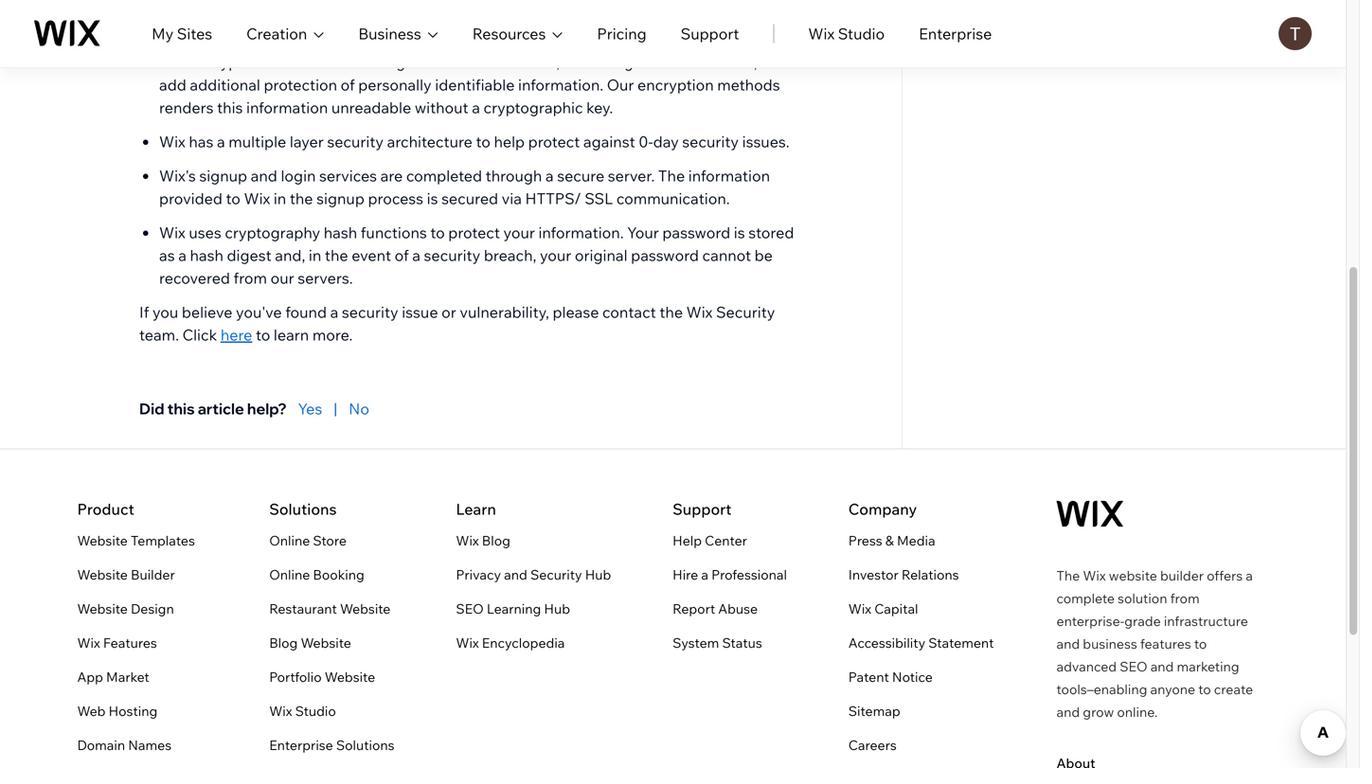 Task type: locate. For each thing, give the bounding box(es) containing it.
a right offers
[[1246, 567, 1253, 584]]

1 vertical spatial studio
[[295, 703, 336, 719]]

the inside wix uses cryptography hash functions to protect your information. your password is stored as a hash digest and, in the event of a security breach, your original password cannot be recovered from our servers.
[[325, 246, 348, 265]]

security down the be
[[716, 303, 775, 322]]

0 vertical spatial information.
[[518, 75, 604, 94]]

hub left the hire at the bottom of page
[[585, 566, 611, 583]]

cannot
[[703, 246, 751, 265]]

blog up portfolio at the bottom left
[[269, 635, 298, 651]]

2 vertical spatial the
[[660, 303, 683, 322]]

pricing link
[[597, 22, 647, 45]]

0 horizontal spatial your
[[504, 223, 535, 242]]

1 horizontal spatial wix studio link
[[809, 22, 885, 45]]

information. up original
[[539, 223, 624, 242]]

are
[[381, 166, 403, 185]]

domain names link
[[77, 734, 172, 757]]

support up help center
[[673, 500, 732, 519]]

0 horizontal spatial is
[[427, 189, 438, 208]]

0 horizontal spatial studio
[[295, 703, 336, 719]]

0 vertical spatial studio
[[838, 24, 885, 43]]

the right contact
[[660, 303, 683, 322]]

resources button
[[473, 22, 563, 45]]

0 vertical spatial hash
[[324, 223, 357, 242]]

studio left enterprise link in the top of the page
[[838, 24, 885, 43]]

investor relations link
[[849, 564, 959, 586]]

1 horizontal spatial the
[[1057, 567, 1080, 584]]

the down login
[[290, 189, 313, 208]]

no button
[[349, 397, 369, 420]]

1 online from the top
[[269, 532, 310, 549]]

0 vertical spatial from
[[234, 269, 267, 288]]

0 horizontal spatial enterprise
[[269, 737, 333, 754]]

online up "restaurant"
[[269, 566, 310, 583]]

2 online from the top
[[269, 566, 310, 583]]

1 vertical spatial wix studio
[[269, 703, 336, 719]]

0-
[[639, 132, 653, 151]]

0 horizontal spatial security
[[531, 566, 582, 583]]

website down restaurant website link
[[301, 635, 351, 651]]

1 vertical spatial the
[[1057, 567, 1080, 584]]

security up services
[[327, 132, 384, 151]]

information. up cryptographic
[[518, 75, 604, 94]]

enterprise solutions link
[[269, 734, 395, 757]]

1 vertical spatial in
[[309, 246, 321, 265]]

is inside wix's signup and login services are completed through a secure server. the information provided to wix in the signup process is secured via https/ ssl communication.
[[427, 189, 438, 208]]

0 horizontal spatial from
[[234, 269, 267, 288]]

website
[[77, 532, 128, 549], [77, 566, 128, 583], [77, 601, 128, 617], [340, 601, 391, 617], [301, 635, 351, 651], [325, 669, 375, 685]]

resources
[[473, 24, 546, 43]]

studio for leftmost wix studio link
[[295, 703, 336, 719]]

online for online store
[[269, 532, 310, 549]]

a up the more.
[[330, 303, 339, 322]]

and down features
[[1151, 658, 1174, 675]]

1 vertical spatial signup
[[317, 189, 365, 208]]

believe
[[182, 303, 233, 322]]

0 horizontal spatial of
[[341, 75, 355, 94]]

day
[[653, 132, 679, 151]]

issue
[[402, 303, 438, 322]]

1 vertical spatial of
[[395, 246, 409, 265]]

1 horizontal spatial enterprise
[[919, 24, 992, 43]]

0 vertical spatial wix studio link
[[809, 22, 885, 45]]

without
[[415, 98, 469, 117]]

from inside wix uses cryptography hash functions to protect your information. your password is stored as a hash digest and, in the event of a security breach, your original password cannot be recovered from our servers.
[[234, 269, 267, 288]]

our
[[607, 75, 634, 94]]

wix inside wix blog link
[[456, 532, 479, 549]]

0 vertical spatial is
[[427, 189, 438, 208]]

wix blog link
[[456, 530, 511, 552]]

of down containing
[[341, 75, 355, 94]]

in inside wix's signup and login services are completed through a secure server. the information provided to wix in the signup process is secured via https/ ssl communication.
[[274, 189, 286, 208]]

wix uses cryptography hash functions to protect your information. your password is stored as a hash digest and, in the event of a security breach, your original password cannot be recovered from our servers.
[[159, 223, 794, 288]]

wix
[[809, 24, 835, 43], [159, 53, 185, 72], [159, 132, 185, 151], [244, 189, 270, 208], [159, 223, 185, 242], [687, 303, 713, 322], [456, 532, 479, 549], [1083, 567, 1106, 584], [849, 601, 872, 617], [77, 635, 100, 651], [456, 635, 479, 651], [269, 703, 292, 719]]

0 horizontal spatial seo
[[456, 601, 484, 617]]

1 vertical spatial solutions
[[336, 737, 395, 754]]

your up breach,
[[504, 223, 535, 242]]

website design
[[77, 601, 174, 617]]

to down the you've
[[256, 325, 270, 344]]

0 vertical spatial online
[[269, 532, 310, 549]]

and up advanced
[[1057, 636, 1080, 652]]

to left 'help'
[[476, 132, 491, 151]]

stored
[[749, 223, 794, 242]]

web
[[77, 703, 106, 719]]

1 vertical spatial from
[[1171, 590, 1200, 607]]

1 vertical spatial blog
[[269, 635, 298, 651]]

0 vertical spatial protect
[[528, 132, 580, 151]]

the up servers.
[[325, 246, 348, 265]]

yes
[[298, 399, 322, 418]]

1 vertical spatial the
[[325, 246, 348, 265]]

hub down privacy and security hub link
[[544, 601, 570, 617]]

a inside the wix website builder offers a complete solution from enterprise-grade infrastructure and business features to advanced seo and marketing tools–enabling anyone to create and grow online.
[[1246, 567, 1253, 584]]

system status link
[[673, 632, 762, 655]]

encyclopedia
[[482, 635, 565, 651]]

0 horizontal spatial information
[[246, 98, 328, 117]]

1 vertical spatial wix studio link
[[269, 700, 336, 723]]

help
[[673, 532, 702, 549]]

from down the digest
[[234, 269, 267, 288]]

&
[[886, 532, 894, 549]]

1 horizontal spatial in
[[309, 246, 321, 265]]

to right functions
[[430, 223, 445, 242]]

security right day
[[682, 132, 739, 151]]

0 horizontal spatial the
[[290, 189, 313, 208]]

1 vertical spatial your
[[540, 246, 572, 265]]

1 horizontal spatial hash
[[324, 223, 357, 242]]

0 horizontal spatial hub
[[544, 601, 570, 617]]

online for online booking
[[269, 566, 310, 583]]

seo down business
[[1120, 658, 1148, 675]]

report abuse
[[673, 601, 758, 617]]

did
[[139, 399, 164, 418]]

1 horizontal spatial security
[[716, 303, 775, 322]]

seo down "privacy"
[[456, 601, 484, 617]]

to up methods
[[761, 53, 776, 72]]

a down identifiable
[[472, 98, 480, 117]]

blog
[[482, 532, 511, 549], [269, 635, 298, 651]]

professional
[[712, 566, 787, 583]]

the up complete
[[1057, 567, 1080, 584]]

a right the hire at the bottom of page
[[701, 566, 709, 583]]

information down issues.
[[689, 166, 770, 185]]

and,
[[275, 246, 305, 265]]

1 vertical spatial information.
[[539, 223, 624, 242]]

1 horizontal spatial seo
[[1120, 658, 1148, 675]]

careers link
[[849, 734, 897, 757]]

password up cannot
[[663, 223, 731, 242]]

1 vertical spatial this
[[167, 399, 195, 418]]

learn
[[274, 325, 309, 344]]

hash down uses
[[190, 246, 223, 265]]

1 horizontal spatial protect
[[528, 132, 580, 151]]

cryptography
[[225, 223, 320, 242]]

statement
[[929, 635, 994, 651]]

1 horizontal spatial the
[[325, 246, 348, 265]]

seo learning hub
[[456, 601, 570, 617]]

recovered
[[159, 269, 230, 288]]

in right and,
[[309, 246, 321, 265]]

0 horizontal spatial wix studio link
[[269, 700, 336, 723]]

hire a professional
[[673, 566, 787, 583]]

infrastructure
[[1164, 613, 1249, 629]]

1 horizontal spatial is
[[734, 223, 745, 242]]

is inside wix uses cryptography hash functions to protect your information. your password is stored as a hash digest and, in the event of a security breach, your original password cannot be recovered from our servers.
[[734, 223, 745, 242]]

accessibility statement link
[[849, 632, 994, 655]]

security
[[327, 132, 384, 151], [682, 132, 739, 151], [424, 246, 481, 265], [342, 303, 399, 322]]

website design link
[[77, 598, 174, 620]]

0 vertical spatial enterprise
[[919, 24, 992, 43]]

security up or
[[424, 246, 481, 265]]

the inside wix's signup and login services are completed through a secure server. the information provided to wix in the signup process is secured via https/ ssl communication.
[[290, 189, 313, 208]]

0 horizontal spatial this
[[167, 399, 195, 418]]

center
[[705, 532, 747, 549]]

this right did
[[167, 399, 195, 418]]

0 vertical spatial this
[[217, 98, 243, 117]]

your
[[504, 223, 535, 242], [540, 246, 572, 265]]

0 horizontal spatial protect
[[448, 223, 500, 242]]

protect down cryptographic
[[528, 132, 580, 151]]

blog website link
[[269, 632, 351, 655]]

0 horizontal spatial in
[[274, 189, 286, 208]]

password
[[663, 223, 731, 242], [631, 246, 699, 265]]

is up cannot
[[734, 223, 745, 242]]

templates
[[131, 532, 195, 549]]

patent notice link
[[849, 666, 933, 689]]

help?
[[247, 399, 287, 418]]

and left login
[[251, 166, 277, 185]]

this inside wix encrypts databases containing sensitive information, according to pci standards, to add additional protection of personally identifiable information. our encryption methods renders this information unreadable without a cryptographic key.
[[217, 98, 243, 117]]

2 horizontal spatial the
[[660, 303, 683, 322]]

0 vertical spatial the
[[658, 166, 685, 185]]

anyone
[[1151, 681, 1196, 698]]

0 vertical spatial of
[[341, 75, 355, 94]]

key.
[[587, 98, 613, 117]]

0 vertical spatial seo
[[456, 601, 484, 617]]

solutions
[[269, 500, 337, 519], [336, 737, 395, 754]]

enterprise for enterprise solutions
[[269, 737, 333, 754]]

information down the protection
[[246, 98, 328, 117]]

signup up provided
[[199, 166, 247, 185]]

report abuse link
[[673, 598, 758, 620]]

1 horizontal spatial blog
[[482, 532, 511, 549]]

1 horizontal spatial studio
[[838, 24, 885, 43]]

in down login
[[274, 189, 286, 208]]

and
[[251, 166, 277, 185], [504, 566, 528, 583], [1057, 636, 1080, 652], [1151, 658, 1174, 675], [1057, 704, 1080, 720]]

1 vertical spatial online
[[269, 566, 310, 583]]

wix inside wix capital link
[[849, 601, 872, 617]]

the inside the wix website builder offers a complete solution from enterprise-grade infrastructure and business features to advanced seo and marketing tools–enabling anyone to create and grow online.
[[1057, 567, 1080, 584]]

web hosting
[[77, 703, 158, 719]]

support up standards,
[[681, 24, 739, 43]]

signup down services
[[317, 189, 365, 208]]

1 horizontal spatial information
[[689, 166, 770, 185]]

seo
[[456, 601, 484, 617], [1120, 658, 1148, 675]]

0 vertical spatial the
[[290, 189, 313, 208]]

1 vertical spatial security
[[531, 566, 582, 583]]

0 vertical spatial signup
[[199, 166, 247, 185]]

hash up event
[[324, 223, 357, 242]]

of down functions
[[395, 246, 409, 265]]

0 vertical spatial security
[[716, 303, 775, 322]]

secured
[[442, 189, 498, 208]]

1 vertical spatial seo
[[1120, 658, 1148, 675]]

your right breach,
[[540, 246, 572, 265]]

hire
[[673, 566, 698, 583]]

wix inside wix features link
[[77, 635, 100, 651]]

0 vertical spatial hub
[[585, 566, 611, 583]]

1 horizontal spatial of
[[395, 246, 409, 265]]

0 vertical spatial wix studio
[[809, 24, 885, 43]]

uses
[[189, 223, 221, 242]]

to inside wix uses cryptography hash functions to protect your information. your password is stored as a hash digest and, in the event of a security breach, your original password cannot be recovered from our servers.
[[430, 223, 445, 242]]

solutions up online store
[[269, 500, 337, 519]]

personally
[[358, 75, 432, 94]]

abuse
[[718, 601, 758, 617]]

online inside online booking link
[[269, 566, 310, 583]]

enterprise for enterprise
[[919, 24, 992, 43]]

website up website design
[[77, 566, 128, 583]]

0 vertical spatial information
[[246, 98, 328, 117]]

the up communication.
[[658, 166, 685, 185]]

1 vertical spatial hash
[[190, 246, 223, 265]]

1 vertical spatial protect
[[448, 223, 500, 242]]

1 vertical spatial information
[[689, 166, 770, 185]]

blog down learn
[[482, 532, 511, 549]]

studio for wix studio link to the top
[[838, 24, 885, 43]]

protect down "secured"
[[448, 223, 500, 242]]

market
[[106, 669, 149, 685]]

0 horizontal spatial hash
[[190, 246, 223, 265]]

security up the more.
[[342, 303, 399, 322]]

information,
[[475, 53, 560, 72]]

studio down portfolio website link
[[295, 703, 336, 719]]

a up https/
[[546, 166, 554, 185]]

0 vertical spatial in
[[274, 189, 286, 208]]

issues.
[[742, 132, 790, 151]]

from
[[234, 269, 267, 288], [1171, 590, 1200, 607]]

is down 'completed'
[[427, 189, 438, 208]]

to right provided
[[226, 189, 241, 208]]

blog website
[[269, 635, 351, 651]]

solutions down portfolio website link
[[336, 737, 395, 754]]

1 horizontal spatial wix studio
[[809, 24, 885, 43]]

password down your
[[631, 246, 699, 265]]

1 vertical spatial enterprise
[[269, 737, 333, 754]]

information inside wix encrypts databases containing sensitive information, according to pci standards, to add additional protection of personally identifiable information. our encryption methods renders this information unreadable without a cryptographic key.
[[246, 98, 328, 117]]

to down 'infrastructure'
[[1195, 636, 1207, 652]]

1 vertical spatial support
[[673, 500, 732, 519]]

|
[[334, 399, 337, 418]]

grade
[[1125, 613, 1161, 629]]

to left pci
[[637, 53, 652, 72]]

wix studio link
[[809, 22, 885, 45], [269, 700, 336, 723]]

0 horizontal spatial the
[[658, 166, 685, 185]]

wix features link
[[77, 632, 157, 655]]

yes button
[[298, 397, 322, 420]]

a inside wix's signup and login services are completed through a secure server. the information provided to wix in the signup process is secured via https/ ssl communication.
[[546, 166, 554, 185]]

services
[[319, 166, 377, 185]]

did this article help?
[[139, 399, 287, 418]]

information.
[[518, 75, 604, 94], [539, 223, 624, 242]]

a inside wix encrypts databases containing sensitive information, according to pci standards, to add additional protection of personally identifiable information. our encryption methods renders this information unreadable without a cryptographic key.
[[472, 98, 480, 117]]

secure
[[557, 166, 605, 185]]

online inside online store link
[[269, 532, 310, 549]]

online left store
[[269, 532, 310, 549]]

1 horizontal spatial this
[[217, 98, 243, 117]]

system status
[[673, 635, 762, 651]]

my sites
[[152, 24, 212, 43]]

from down builder
[[1171, 590, 1200, 607]]

1 horizontal spatial from
[[1171, 590, 1200, 607]]

website
[[1109, 567, 1158, 584]]

this down additional
[[217, 98, 243, 117]]

1 vertical spatial is
[[734, 223, 745, 242]]

a right has on the top left
[[217, 132, 225, 151]]

security up the learning
[[531, 566, 582, 583]]

profile image image
[[1279, 17, 1312, 50]]

website builder
[[77, 566, 175, 583]]

security inside wix uses cryptography hash functions to protect your information. your password is stored as a hash digest and, in the event of a security breach, your original password cannot be recovered from our servers.
[[424, 246, 481, 265]]



Task type: vqa. For each thing, say whether or not it's contained in the screenshot.


Task type: describe. For each thing, give the bounding box(es) containing it.
seo inside the wix website builder offers a complete solution from enterprise-grade infrastructure and business features to advanced seo and marketing tools–enabling anyone to create and grow online.
[[1120, 658, 1148, 675]]

help center
[[673, 532, 747, 549]]

found
[[285, 303, 327, 322]]

encrypts
[[189, 53, 251, 72]]

company
[[849, 500, 917, 519]]

event
[[352, 246, 391, 265]]

names
[[128, 737, 172, 754]]

web hosting link
[[77, 700, 158, 723]]

builder
[[131, 566, 175, 583]]

features
[[1141, 636, 1192, 652]]

my
[[152, 24, 174, 43]]

add
[[159, 75, 186, 94]]

design
[[131, 601, 174, 617]]

1 vertical spatial password
[[631, 246, 699, 265]]

store
[[313, 532, 347, 549]]

website templates
[[77, 532, 195, 549]]

enterprise solutions
[[269, 737, 395, 754]]

server.
[[608, 166, 655, 185]]

protect inside wix uses cryptography hash functions to protect your information. your password is stored as a hash digest and, in the event of a security breach, your original password cannot be recovered from our servers.
[[448, 223, 500, 242]]

as
[[159, 246, 175, 265]]

sitemap
[[849, 703, 901, 719]]

investor relations
[[849, 566, 959, 583]]

no
[[349, 399, 369, 418]]

please
[[553, 303, 599, 322]]

0 vertical spatial support
[[681, 24, 739, 43]]

0 horizontal spatial signup
[[199, 166, 247, 185]]

patent
[[849, 669, 889, 685]]

provided
[[159, 189, 223, 208]]

original
[[575, 246, 628, 265]]

seo learning hub link
[[456, 598, 570, 620]]

1 horizontal spatial signup
[[317, 189, 365, 208]]

the inside if you believe you've found a security issue or vulnerability, please contact the wix security team. click
[[660, 303, 683, 322]]

marketing
[[1177, 658, 1240, 675]]

business
[[1083, 636, 1138, 652]]

features
[[103, 635, 157, 651]]

and up the learning
[[504, 566, 528, 583]]

security inside if you believe you've found a security issue or vulnerability, please contact the wix security team. click
[[342, 303, 399, 322]]

1 horizontal spatial your
[[540, 246, 572, 265]]

identifiable
[[435, 75, 515, 94]]

creation button
[[246, 22, 324, 45]]

and inside wix's signup and login services are completed through a secure server. the information provided to wix in the signup process is secured via https/ ssl communication.
[[251, 166, 277, 185]]

encryption
[[638, 75, 714, 94]]

wix inside if you believe you've found a security issue or vulnerability, please contact the wix security team. click
[[687, 303, 713, 322]]

if
[[139, 303, 149, 322]]

a inside if you believe you've found a security issue or vulnerability, please contact the wix security team. click
[[330, 303, 339, 322]]

1 vertical spatial hub
[[544, 601, 570, 617]]

if you believe you've found a security issue or vulnerability, please contact the wix security team. click
[[139, 303, 775, 344]]

help center link
[[673, 530, 747, 552]]

breach,
[[484, 246, 537, 265]]

notice
[[892, 669, 933, 685]]

sites
[[177, 24, 212, 43]]

vulnerability,
[[460, 303, 549, 322]]

booking
[[313, 566, 365, 583]]

login
[[281, 166, 316, 185]]

ssl
[[585, 189, 613, 208]]

domain names
[[77, 737, 172, 754]]

0 vertical spatial password
[[663, 223, 731, 242]]

information. inside wix uses cryptography hash functions to protect your information. your password is stored as a hash digest and, in the event of a security breach, your original password cannot be recovered from our servers.
[[539, 223, 624, 242]]

information. inside wix encrypts databases containing sensitive information, according to pci standards, to add additional protection of personally identifiable information. our encryption methods renders this information unreadable without a cryptographic key.
[[518, 75, 604, 94]]

or
[[442, 303, 456, 322]]

sensitive
[[409, 53, 471, 72]]

complete
[[1057, 590, 1115, 607]]

0 horizontal spatial wix studio
[[269, 703, 336, 719]]

portfolio
[[269, 669, 322, 685]]

a right as
[[178, 246, 187, 265]]

website builder link
[[77, 564, 175, 586]]

the inside wix's signup and login services are completed through a secure server. the information provided to wix in the signup process is secured via https/ ssl communication.
[[658, 166, 685, 185]]

pci
[[655, 53, 680, 72]]

enterprise-
[[1057, 613, 1125, 629]]

completed
[[406, 166, 482, 185]]

wix blog
[[456, 532, 511, 549]]

to inside wix's signup and login services are completed through a secure server. the information provided to wix in the signup process is secured via https/ ssl communication.
[[226, 189, 241, 208]]

patent notice
[[849, 669, 933, 685]]

0 vertical spatial solutions
[[269, 500, 337, 519]]

to down "marketing"
[[1199, 681, 1211, 698]]

databases
[[254, 53, 328, 72]]

my sites link
[[152, 22, 212, 45]]

0 vertical spatial blog
[[482, 532, 511, 549]]

your
[[627, 223, 659, 242]]

the wix website builder offers a complete solution from enterprise-grade infrastructure and business features to advanced seo and marketing tools–enabling anyone to create and grow online.
[[1057, 567, 1253, 720]]

standards,
[[684, 53, 758, 72]]

create
[[1214, 681, 1253, 698]]

in inside wix uses cryptography hash functions to protect your information. your password is stored as a hash digest and, in the event of a security breach, your original password cannot be recovered from our servers.
[[309, 246, 321, 265]]

and left grow on the right bottom
[[1057, 704, 1080, 720]]

multiple
[[229, 132, 286, 151]]

wix inside wix encyclopedia link
[[456, 635, 479, 651]]

restaurant website link
[[269, 598, 391, 620]]

portfolio website link
[[269, 666, 375, 689]]

press
[[849, 532, 883, 549]]

a down functions
[[412, 246, 421, 265]]

through
[[486, 166, 542, 185]]

of inside wix uses cryptography hash functions to protect your information. your password is stored as a hash digest and, in the event of a security breach, your original password cannot be recovered from our servers.
[[395, 246, 409, 265]]

information inside wix's signup and login services are completed through a secure server. the information provided to wix in the signup process is secured via https/ ssl communication.
[[689, 166, 770, 185]]

0 vertical spatial your
[[504, 223, 535, 242]]

wix inside wix's signup and login services are completed through a secure server. the information provided to wix in the signup process is secured via https/ ssl communication.
[[244, 189, 270, 208]]

website down booking
[[340, 601, 391, 617]]

of inside wix encrypts databases containing sensitive information, according to pci standards, to add additional protection of personally identifiable information. our encryption methods renders this information unreadable without a cryptographic key.
[[341, 75, 355, 94]]

portfolio website
[[269, 669, 375, 685]]

creation
[[246, 24, 307, 43]]

wix inside wix encrypts databases containing sensitive information, according to pci standards, to add additional protection of personally identifiable information. our encryption methods renders this information unreadable without a cryptographic key.
[[159, 53, 185, 72]]

team.
[[139, 325, 179, 344]]

product
[[77, 500, 134, 519]]

wix logo, homepage image
[[1057, 501, 1124, 527]]

wix has a multiple layer security architecture to help protect against 0-day security issues.
[[159, 132, 793, 151]]

cryptographic
[[484, 98, 583, 117]]

careers
[[849, 737, 897, 754]]

here to learn more.
[[221, 325, 356, 344]]

from inside the wix website builder offers a complete solution from enterprise-grade infrastructure and business features to advanced seo and marketing tools–enabling anyone to create and grow online.
[[1171, 590, 1200, 607]]

website down blog website link
[[325, 669, 375, 685]]

via
[[502, 189, 522, 208]]

you
[[152, 303, 178, 322]]

accessibility
[[849, 635, 926, 651]]

has
[[189, 132, 214, 151]]

online booking
[[269, 566, 365, 583]]

security inside if you believe you've found a security issue or vulnerability, please contact the wix security team. click
[[716, 303, 775, 322]]

app
[[77, 669, 103, 685]]

0 horizontal spatial blog
[[269, 635, 298, 651]]

1 horizontal spatial hub
[[585, 566, 611, 583]]

privacy and security hub
[[456, 566, 611, 583]]

grow
[[1083, 704, 1114, 720]]

renders
[[159, 98, 214, 117]]

website down product
[[77, 532, 128, 549]]

builder
[[1161, 567, 1204, 584]]

wix inside wix uses cryptography hash functions to protect your information. your password is stored as a hash digest and, in the event of a security breach, your original password cannot be recovered from our servers.
[[159, 223, 185, 242]]

website up wix features
[[77, 601, 128, 617]]

wix inside the wix website builder offers a complete solution from enterprise-grade infrastructure and business features to advanced seo and marketing tools–enabling anyone to create and grow online.
[[1083, 567, 1106, 584]]

servers.
[[298, 269, 353, 288]]

wix's
[[159, 166, 196, 185]]

system
[[673, 635, 719, 651]]



